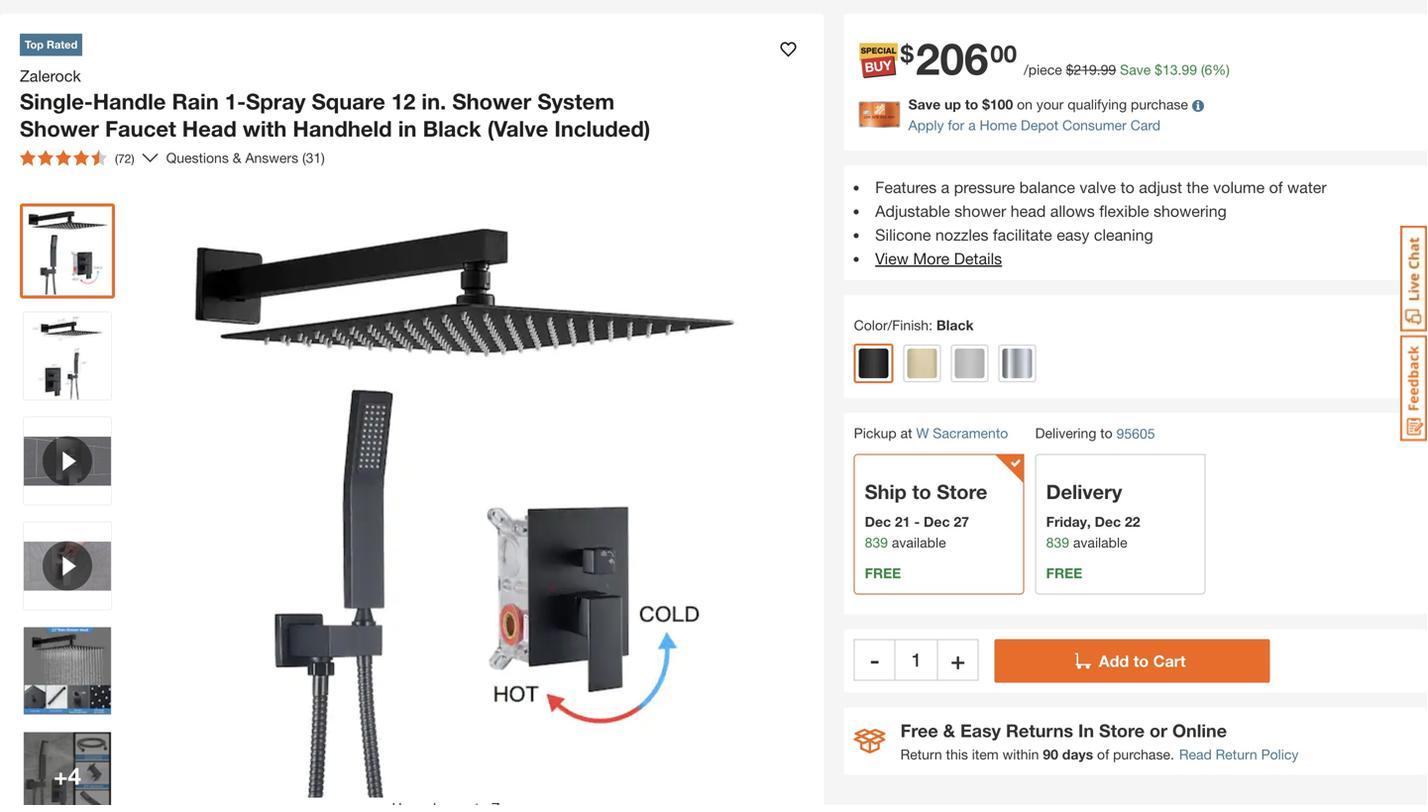 Task type: describe. For each thing, give the bounding box(es) containing it.
view more details link
[[875, 249, 1002, 268]]

13
[[1162, 61, 1178, 78]]

shower
[[955, 202, 1006, 220]]

brushed nickel image
[[955, 349, 985, 378]]

w
[[916, 425, 929, 441]]

4.5 stars image
[[20, 150, 107, 166]]

black zalerock shower faucets haz013 c3.2 image
[[24, 628, 111, 715]]

returns
[[1006, 720, 1073, 742]]

2 99 from the left
[[1182, 61, 1197, 78]]

facilitate
[[993, 225, 1052, 244]]

90
[[1043, 747, 1058, 763]]

delivering
[[1035, 425, 1096, 441]]

water
[[1287, 178, 1327, 197]]

add to cart
[[1099, 652, 1186, 671]]

/piece
[[1024, 61, 1062, 78]]

adjust
[[1139, 178, 1182, 197]]

this
[[946, 747, 968, 763]]

with
[[243, 115, 287, 142]]

+ 4
[[54, 762, 81, 790]]

within
[[1003, 747, 1039, 763]]

delivering to 95605
[[1035, 425, 1155, 442]]

nozzles
[[935, 225, 989, 244]]

to inside features a pressure balance valve to adjust the volume of water adjustable shower head allows flexible showering silicone nozzles facilitate easy cleaning view more details
[[1121, 178, 1135, 197]]

showering
[[1154, 202, 1227, 220]]

/piece $ 219 . 99 save $ 13 . 99 ( 6 %)
[[1024, 61, 1230, 78]]

color/finish
[[854, 317, 929, 333]]

faucet
[[105, 115, 176, 142]]

to for cart
[[1134, 652, 1149, 671]]

easy
[[1057, 225, 1090, 244]]

the
[[1187, 178, 1209, 197]]

item
[[972, 747, 999, 763]]

home
[[980, 117, 1017, 133]]

(31)
[[302, 150, 325, 166]]

at
[[901, 425, 912, 441]]

apply now image
[[859, 102, 908, 128]]

volume
[[1213, 178, 1265, 197]]

206
[[916, 32, 989, 84]]

to for 95605
[[1100, 425, 1113, 441]]

add to cart button
[[995, 640, 1270, 683]]

apply
[[908, 117, 944, 133]]

days
[[1062, 747, 1093, 763]]

allows
[[1050, 202, 1095, 220]]

1 horizontal spatial save
[[1120, 61, 1151, 78]]

1 horizontal spatial black
[[936, 317, 974, 333]]

of inside features a pressure balance valve to adjust the volume of water adjustable shower head allows flexible showering silicone nozzles facilitate easy cleaning view more details
[[1269, 178, 1283, 197]]

2 return from the left
[[1216, 747, 1257, 763]]

- inside "ship to store dec 21 - dec 27 839 available"
[[914, 514, 920, 530]]

your
[[1037, 96, 1064, 112]]

zalerock
[[20, 66, 81, 85]]

easy
[[960, 720, 1001, 742]]

depot
[[1021, 117, 1059, 133]]

read
[[1179, 747, 1212, 763]]

black image
[[859, 349, 889, 378]]

in.
[[422, 88, 446, 114]]

for
[[948, 117, 965, 133]]

card
[[1131, 117, 1161, 133]]

& for free
[[943, 720, 955, 742]]

live chat image
[[1400, 226, 1427, 332]]

cart
[[1153, 652, 1186, 671]]

ship to store dec 21 - dec 27 839 available
[[865, 480, 988, 551]]

info image
[[1192, 100, 1204, 112]]

6305984036112 image
[[24, 523, 111, 610]]

to right up
[[965, 96, 978, 112]]

free for to
[[865, 565, 901, 582]]

zalerock link
[[20, 64, 89, 88]]

head
[[182, 115, 237, 142]]

rain
[[172, 88, 219, 114]]

flexible
[[1099, 202, 1149, 220]]

black zalerock shower faucets haz013 40.1 image
[[24, 313, 111, 400]]

in
[[1078, 720, 1094, 742]]

w sacramento button
[[916, 425, 1008, 441]]

free & easy returns in store or online return this item within 90 days of purchase. read return policy
[[901, 720, 1299, 763]]

system
[[537, 88, 615, 114]]

- inside button
[[870, 646, 879, 674]]

features a pressure balance valve to adjust the volume of water adjustable shower head allows flexible showering silicone nozzles facilitate easy cleaning view more details
[[875, 178, 1327, 268]]

top rated
[[25, 38, 77, 51]]

black zalerock shower faucets haz013 64.0 image
[[24, 208, 111, 295]]

+ for +
[[951, 646, 965, 674]]

spray
[[246, 88, 306, 114]]

1-
[[225, 88, 246, 114]]

in
[[398, 115, 417, 142]]

22
[[1125, 514, 1140, 530]]

purchase
[[1131, 96, 1188, 112]]

silicone
[[875, 225, 931, 244]]

delivery
[[1046, 480, 1122, 504]]

on
[[1017, 96, 1033, 112]]

save up to $100 on your qualifying purchase
[[908, 96, 1192, 112]]

single-
[[20, 88, 93, 114]]



Task type: vqa. For each thing, say whether or not it's contained in the screenshot.
Included)
yes



Task type: locate. For each thing, give the bounding box(es) containing it.
0 horizontal spatial -
[[870, 646, 879, 674]]

95605
[[1117, 425, 1155, 442]]

up
[[944, 96, 961, 112]]

$ right /piece
[[1066, 61, 1074, 78]]

to inside delivering to 95605
[[1100, 425, 1113, 441]]

dec
[[865, 514, 891, 530], [924, 514, 950, 530], [1095, 514, 1121, 530]]

ship
[[865, 480, 907, 504]]

1 horizontal spatial +
[[951, 646, 965, 674]]

store up 27
[[937, 480, 988, 504]]

2 free from the left
[[1046, 565, 1082, 582]]

black down 'in.'
[[423, 115, 481, 142]]

free
[[901, 720, 938, 742]]

a right for
[[968, 117, 976, 133]]

shower up (valve
[[452, 88, 531, 114]]

1 vertical spatial save
[[908, 96, 941, 112]]

1 vertical spatial &
[[943, 720, 955, 742]]

of inside free & easy returns in store or online return this item within 90 days of purchase. read return policy
[[1097, 747, 1109, 763]]

1 vertical spatial shower
[[20, 115, 99, 142]]

feedback link image
[[1400, 335, 1427, 442]]

1 vertical spatial of
[[1097, 747, 1109, 763]]

save up 'apply'
[[908, 96, 941, 112]]

1 horizontal spatial $
[[1066, 61, 1074, 78]]

to up flexible
[[1121, 178, 1135, 197]]

(72) link
[[12, 142, 158, 174]]

rated
[[47, 38, 77, 51]]

None field
[[896, 640, 937, 681]]

0 horizontal spatial black
[[423, 115, 481, 142]]

or
[[1150, 720, 1168, 742]]

1 horizontal spatial free
[[1046, 565, 1082, 582]]

consumer
[[1062, 117, 1127, 133]]

of right days
[[1097, 747, 1109, 763]]

free for friday,
[[1046, 565, 1082, 582]]

available down 21
[[892, 534, 946, 551]]

& inside free & easy returns in store or online return this item within 90 days of purchase. read return policy
[[943, 720, 955, 742]]

1 horizontal spatial .
[[1178, 61, 1182, 78]]

included)
[[554, 115, 650, 142]]

1 vertical spatial black
[[936, 317, 974, 333]]

0 horizontal spatial of
[[1097, 747, 1109, 763]]

+ button
[[937, 640, 979, 681]]

$ up purchase
[[1155, 61, 1162, 78]]

available inside delivery friday, dec 22 839 available
[[1073, 534, 1127, 551]]

of left "water"
[[1269, 178, 1283, 197]]

1 vertical spatial -
[[870, 646, 879, 674]]

0 vertical spatial -
[[914, 514, 920, 530]]

1 vertical spatial +
[[54, 762, 68, 790]]

handheld
[[293, 115, 392, 142]]

available inside "ship to store dec 21 - dec 27 839 available"
[[892, 534, 946, 551]]

cleaning
[[1094, 225, 1153, 244]]

2 839 from the left
[[1046, 534, 1069, 551]]

to inside button
[[1134, 652, 1149, 671]]

$
[[901, 39, 914, 67], [1066, 61, 1074, 78], [1155, 61, 1162, 78]]

1 horizontal spatial store
[[1099, 720, 1145, 742]]

1 horizontal spatial &
[[943, 720, 955, 742]]

dec left 21
[[865, 514, 891, 530]]

available down the friday,
[[1073, 534, 1127, 551]]

online
[[1172, 720, 1227, 742]]

details
[[954, 249, 1002, 268]]

0 vertical spatial &
[[233, 150, 241, 166]]

2 dec from the left
[[924, 514, 950, 530]]

return down free
[[901, 747, 942, 763]]

0 horizontal spatial 99
[[1101, 61, 1116, 78]]

dec left 22
[[1095, 514, 1121, 530]]

1 free from the left
[[865, 565, 901, 582]]

+ inside button
[[951, 646, 965, 674]]

99 right 219
[[1101, 61, 1116, 78]]

(valve
[[487, 115, 548, 142]]

add
[[1099, 652, 1129, 671]]

12
[[391, 88, 416, 114]]

(
[[1201, 61, 1205, 78]]

1 839 from the left
[[865, 534, 888, 551]]

shower
[[452, 88, 531, 114], [20, 115, 99, 142]]

& left answers
[[233, 150, 241, 166]]

dec inside delivery friday, dec 22 839 available
[[1095, 514, 1121, 530]]

head
[[1011, 202, 1046, 220]]

-
[[914, 514, 920, 530], [870, 646, 879, 674]]

0 horizontal spatial 839
[[865, 534, 888, 551]]

2 horizontal spatial dec
[[1095, 514, 1121, 530]]

1 horizontal spatial a
[[968, 117, 976, 133]]

pickup at w sacramento
[[854, 425, 1008, 441]]

square
[[312, 88, 385, 114]]

return right read
[[1216, 747, 1257, 763]]

(72)
[[115, 152, 134, 166]]

handle
[[93, 88, 166, 114]]

839 inside "ship to store dec 21 - dec 27 839 available"
[[865, 534, 888, 551]]

adjustable
[[875, 202, 950, 220]]

1 horizontal spatial return
[[1216, 747, 1257, 763]]

0 vertical spatial black
[[423, 115, 481, 142]]

a inside features a pressure balance valve to adjust the volume of water adjustable shower head allows flexible showering silicone nozzles facilitate easy cleaning view more details
[[941, 178, 950, 197]]

95605 link
[[1117, 423, 1155, 444]]

to right add
[[1134, 652, 1149, 671]]

delivery friday, dec 22 839 available
[[1046, 480, 1140, 551]]

shower down single-
[[20, 115, 99, 142]]

qualifying
[[1068, 96, 1127, 112]]

2 horizontal spatial $
[[1155, 61, 1162, 78]]

1 vertical spatial a
[[941, 178, 950, 197]]

1 horizontal spatial 99
[[1182, 61, 1197, 78]]

839 down the friday,
[[1046, 534, 1069, 551]]

21
[[895, 514, 910, 530]]

0 horizontal spatial save
[[908, 96, 941, 112]]

0 horizontal spatial return
[[901, 747, 942, 763]]

a
[[968, 117, 976, 133], [941, 178, 950, 197]]

store inside "ship to store dec 21 - dec 27 839 available"
[[937, 480, 988, 504]]

6305982533112 image
[[24, 418, 111, 505]]

. left (
[[1178, 61, 1182, 78]]

0 horizontal spatial store
[[937, 480, 988, 504]]

2 . from the left
[[1178, 61, 1182, 78]]

black
[[423, 115, 481, 142], [936, 317, 974, 333]]

store inside free & easy returns in store or online return this item within 90 days of purchase. read return policy
[[1099, 720, 1145, 742]]

1 vertical spatial store
[[1099, 720, 1145, 742]]

dec left 27
[[924, 514, 950, 530]]

4
[[68, 762, 81, 790]]

. up qualifying on the right top of the page
[[1097, 61, 1101, 78]]

0 horizontal spatial free
[[865, 565, 901, 582]]

view
[[875, 249, 909, 268]]

0 horizontal spatial dec
[[865, 514, 891, 530]]

pickup
[[854, 425, 897, 441]]

chrome image
[[1003, 349, 1032, 378]]

0 horizontal spatial $
[[901, 39, 914, 67]]

free down the friday,
[[1046, 565, 1082, 582]]

00
[[990, 39, 1017, 67]]

a left the pressure
[[941, 178, 950, 197]]

color/finish : black
[[854, 317, 974, 333]]

839
[[865, 534, 888, 551], [1046, 534, 1069, 551]]

black inside zalerock single-handle rain 1-spray square 12 in. shower system shower faucet head with handheld in black (valve included)
[[423, 115, 481, 142]]

to right ship
[[912, 480, 931, 504]]

black zalerock shower faucets haz013 4f.3 image
[[24, 733, 111, 806]]

to for store
[[912, 480, 931, 504]]

policy
[[1261, 747, 1299, 763]]

$ left 206
[[901, 39, 914, 67]]

to inside "ship to store dec 21 - dec 27 839 available"
[[912, 480, 931, 504]]

1 horizontal spatial -
[[914, 514, 920, 530]]

& for questions
[[233, 150, 241, 166]]

&
[[233, 150, 241, 166], [943, 720, 955, 742]]

839 down ship
[[865, 534, 888, 551]]

0 horizontal spatial +
[[54, 762, 68, 790]]

1 available from the left
[[892, 534, 946, 551]]

to
[[965, 96, 978, 112], [1121, 178, 1135, 197], [1100, 425, 1113, 441], [912, 480, 931, 504], [1134, 652, 1149, 671]]

1 return from the left
[[901, 747, 942, 763]]

$ 206 00
[[901, 32, 1017, 84]]

0 vertical spatial +
[[951, 646, 965, 674]]

0 vertical spatial of
[[1269, 178, 1283, 197]]

0 horizontal spatial available
[[892, 534, 946, 551]]

2 available from the left
[[1073, 534, 1127, 551]]

- button
[[854, 640, 896, 681]]

839 inside delivery friday, dec 22 839 available
[[1046, 534, 1069, 551]]

save left the 13
[[1120, 61, 1151, 78]]

answers
[[245, 150, 298, 166]]

1 dec from the left
[[865, 514, 891, 530]]

black right :
[[936, 317, 974, 333]]

1 horizontal spatial 839
[[1046, 534, 1069, 551]]

$ inside $ 206 00
[[901, 39, 914, 67]]

0 horizontal spatial shower
[[20, 115, 99, 142]]

- right 21
[[914, 514, 920, 530]]

return
[[901, 747, 942, 763], [1216, 747, 1257, 763]]

1 horizontal spatial of
[[1269, 178, 1283, 197]]

questions & answers (31)
[[166, 150, 325, 166]]

icon image
[[854, 729, 886, 754]]

27
[[954, 514, 969, 530]]

1 99 from the left
[[1101, 61, 1116, 78]]

& up this
[[943, 720, 955, 742]]

apply for a home depot consumer card
[[908, 117, 1161, 133]]

of
[[1269, 178, 1283, 197], [1097, 747, 1109, 763]]

3 dec from the left
[[1095, 514, 1121, 530]]

99 left (
[[1182, 61, 1197, 78]]

sacramento
[[933, 425, 1008, 441]]

brushed gold image
[[907, 349, 937, 378]]

0 horizontal spatial .
[[1097, 61, 1101, 78]]

0 vertical spatial shower
[[452, 88, 531, 114]]

top
[[25, 38, 44, 51]]

store up purchase.
[[1099, 720, 1145, 742]]

store
[[937, 480, 988, 504], [1099, 720, 1145, 742]]

friday,
[[1046, 514, 1091, 530]]

1 . from the left
[[1097, 61, 1101, 78]]

6
[[1205, 61, 1212, 78]]

1 horizontal spatial dec
[[924, 514, 950, 530]]

to left 95605
[[1100, 425, 1113, 441]]

balance
[[1020, 178, 1075, 197]]

valve
[[1080, 178, 1116, 197]]

1 horizontal spatial available
[[1073, 534, 1127, 551]]

219
[[1074, 61, 1097, 78]]

features
[[875, 178, 937, 197]]

purchase.
[[1113, 747, 1174, 763]]

$100
[[982, 96, 1013, 112]]

(72) button
[[12, 142, 142, 174]]

0 vertical spatial store
[[937, 480, 988, 504]]

+ for + 4
[[54, 762, 68, 790]]

- up icon
[[870, 646, 879, 674]]

1 horizontal spatial shower
[[452, 88, 531, 114]]

%)
[[1212, 61, 1230, 78]]

zalerock single-handle rain 1-spray square 12 in. shower system shower faucet head with handheld in black (valve included)
[[20, 66, 650, 142]]

0 horizontal spatial a
[[941, 178, 950, 197]]

0 horizontal spatial &
[[233, 150, 241, 166]]

0 vertical spatial a
[[968, 117, 976, 133]]

free down 21
[[865, 565, 901, 582]]

0 vertical spatial save
[[1120, 61, 1151, 78]]



